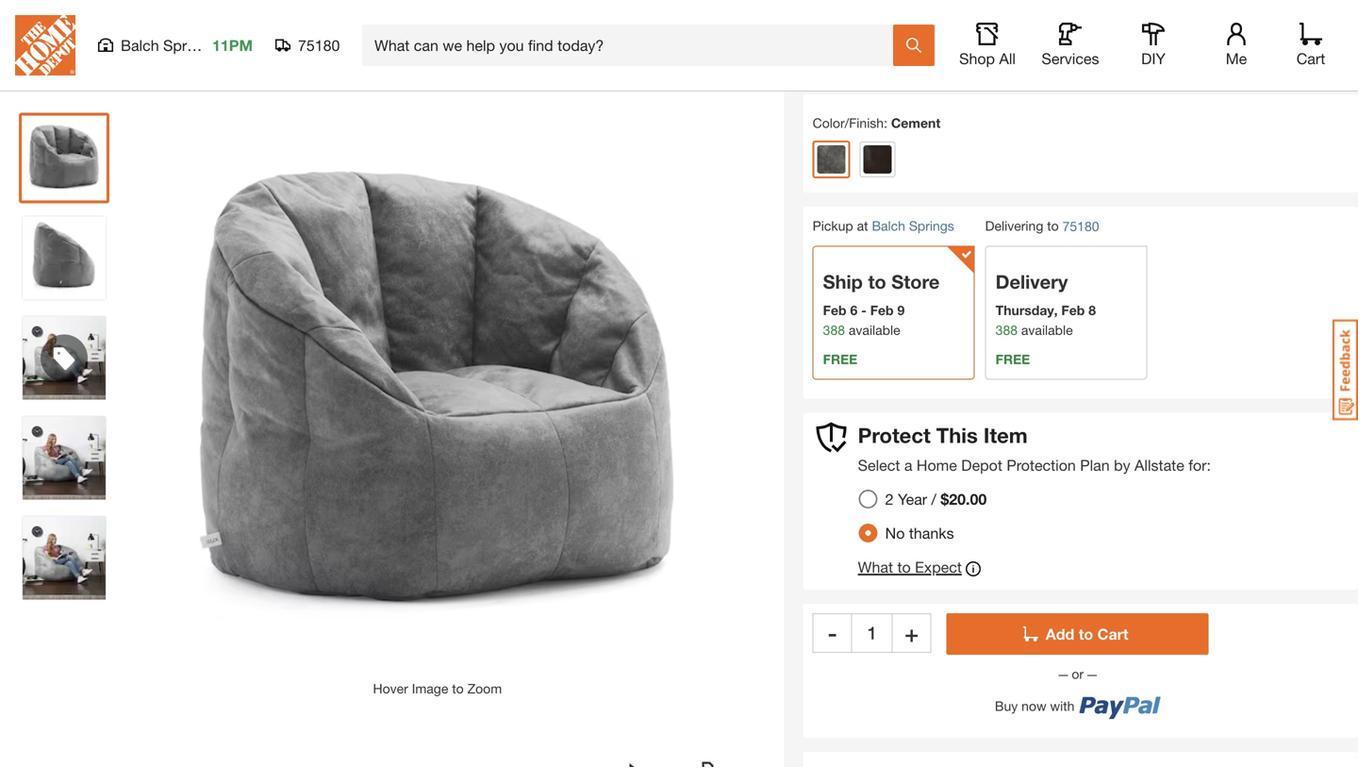 Task type: vqa. For each thing, say whether or not it's contained in the screenshot.
(5)
no



Task type: describe. For each thing, give the bounding box(es) containing it.
balch springs button
[[872, 218, 955, 233]]

allstate
[[1135, 456, 1185, 474]]

11pm
[[212, 36, 253, 54]]

cement image
[[818, 145, 846, 174]]

lightweight
[[906, 5, 979, 23]]

4.5 stars image
[[19, 62, 102, 77]]

me button
[[1207, 23, 1267, 68]]

me
[[1227, 50, 1248, 67]]

no
[[886, 524, 905, 542]]

delivering to 75180
[[986, 218, 1100, 234]]

services button
[[1041, 23, 1101, 68]]

details
[[908, 50, 954, 68]]

0 vertical spatial balch
[[121, 36, 159, 54]]

blazer
[[237, 29, 300, 54]]

features
[[833, 28, 892, 46]]

75180 inside button
[[298, 36, 340, 54]]

by
[[1115, 456, 1131, 474]]

to for 75180
[[1048, 218, 1059, 233]]

safety
[[1052, 28, 1093, 46]]

75180 button
[[276, 36, 341, 55]]

pickup
[[813, 218, 854, 233]]

hover image to zoom
[[373, 681, 502, 696]]

ship to store feb 6 - feb 9 388 available
[[824, 270, 940, 338]]

view more details link
[[833, 50, 954, 68]]

now
[[1022, 698, 1047, 714]]

services
[[1042, 50, 1100, 67]]

view
[[833, 50, 865, 68]]

+ button
[[892, 613, 932, 653]]

big joe milano large cement blazer
[[19, 8, 300, 54]]

cart link
[[1291, 23, 1332, 68]]

- button
[[813, 613, 853, 653]]

expect
[[915, 558, 962, 576]]

feedback link image
[[1333, 319, 1359, 421]]

joe
[[45, 8, 70, 26]]

espresso image
[[864, 145, 892, 174]]

milano
[[19, 29, 85, 54]]

diy button
[[1124, 23, 1184, 68]]

or
[[1069, 666, 1088, 682]]

feb inside delivery thursday, feb 8 388 available
[[1062, 302, 1086, 318]]

hover
[[373, 681, 408, 696]]

hover image to zoom button
[[155, 113, 721, 699]]

1 horizontal spatial for
[[1028, 5, 1046, 23]]

6
[[851, 302, 858, 318]]

a
[[905, 456, 913, 474]]

cement big joe bean bag chairs 0658403 c3.2 image
[[23, 416, 106, 499]]

at
[[857, 218, 869, 233]]

8
[[1089, 302, 1097, 318]]

cement big joe bean bag chairs 0658403 31.3 image
[[23, 516, 106, 600]]

what to expect button
[[858, 558, 981, 580]]

:
[[884, 115, 888, 131]]

balch springs 11pm
[[121, 36, 253, 54]]

add to cart button
[[947, 613, 1209, 655]]

comfort
[[1121, 5, 1174, 23]]

1 horizontal spatial cement
[[892, 115, 941, 131]]

- inside ship to store feb 6 - feb 9 388 available
[[862, 302, 867, 318]]

more
[[869, 50, 904, 68]]

buy
[[996, 698, 1019, 714]]

available inside ship to store feb 6 - feb 9 388 available
[[849, 322, 901, 338]]

/
[[932, 490, 937, 508]]

$20.00
[[941, 490, 987, 508]]

home
[[917, 456, 958, 474]]

plan
[[1081, 456, 1110, 474]]



Task type: locate. For each thing, give the bounding box(es) containing it.
0 horizontal spatial 75180
[[298, 36, 340, 54]]

0 horizontal spatial with
[[873, 5, 901, 23]]

added
[[1005, 28, 1048, 46]]

0 horizontal spatial springs
[[163, 36, 215, 54]]

filled with lightweight beans for enhanced comfort features dual zippers for added safety view more details
[[833, 5, 1174, 68]]

feb left 9
[[871, 302, 894, 318]]

0 horizontal spatial 388
[[824, 322, 846, 338]]

cement big joe bean bag chairs 0658403 31 hotspot.0 image
[[23, 316, 106, 399]]

protection
[[1007, 456, 1077, 474]]

1 vertical spatial -
[[829, 619, 837, 646]]

- right 6
[[862, 302, 867, 318]]

1 horizontal spatial free
[[996, 351, 1031, 367]]

with inside button
[[1051, 698, 1075, 714]]

+
[[905, 619, 919, 646]]

delivery
[[996, 270, 1069, 293]]

1 388 from the left
[[824, 322, 846, 338]]

to left the zoom
[[452, 681, 464, 696]]

- inside button
[[829, 619, 837, 646]]

388
[[824, 322, 846, 338], [996, 322, 1018, 338]]

shop all
[[960, 50, 1016, 67]]

feb left 6
[[824, 302, 847, 318]]

delivering
[[986, 218, 1044, 233]]

with
[[873, 5, 901, 23], [1051, 698, 1075, 714]]

75180 inside delivering to 75180
[[1063, 218, 1100, 234]]

dual
[[896, 28, 925, 46]]

feb
[[824, 302, 847, 318], [871, 302, 894, 318], [1062, 302, 1086, 318]]

2 year / $20.00
[[886, 490, 987, 508]]

cement right :
[[892, 115, 941, 131]]

feb left the 8
[[1062, 302, 1086, 318]]

1 available from the left
[[849, 322, 901, 338]]

1 feb from the left
[[824, 302, 847, 318]]

to left 75180 link
[[1048, 218, 1059, 233]]

springs up store
[[910, 218, 955, 233]]

free for thursday,
[[996, 351, 1031, 367]]

1 horizontal spatial available
[[1022, 322, 1074, 338]]

cement right large
[[154, 29, 231, 54]]

store
[[892, 270, 940, 293]]

enhanced
[[1051, 5, 1117, 23]]

diy
[[1142, 50, 1166, 67]]

1 horizontal spatial 388
[[996, 322, 1018, 338]]

1 vertical spatial cement
[[892, 115, 941, 131]]

springs right large
[[163, 36, 215, 54]]

for:
[[1189, 456, 1212, 474]]

for up added
[[1028, 5, 1046, 23]]

0 vertical spatial cart
[[1297, 50, 1326, 67]]

-
[[862, 302, 867, 318], [829, 619, 837, 646]]

0 vertical spatial -
[[862, 302, 867, 318]]

1 vertical spatial springs
[[910, 218, 955, 233]]

2
[[886, 490, 894, 508]]

2 horizontal spatial feb
[[1062, 302, 1086, 318]]

thursday,
[[996, 302, 1058, 318]]

beans
[[983, 5, 1024, 23]]

What can we help you find today? search field
[[375, 25, 893, 65]]

75180 link
[[1063, 216, 1100, 236]]

0 horizontal spatial cart
[[1098, 625, 1129, 643]]

ship
[[824, 270, 863, 293]]

cart right me
[[1297, 50, 1326, 67]]

3 feb from the left
[[1062, 302, 1086, 318]]

0 horizontal spatial feb
[[824, 302, 847, 318]]

9
[[898, 302, 905, 318]]

0 horizontal spatial free
[[824, 351, 858, 367]]

what
[[858, 558, 894, 576]]

cart right add
[[1098, 625, 1129, 643]]

cart
[[1297, 50, 1326, 67], [1098, 625, 1129, 643]]

1 vertical spatial balch
[[872, 218, 906, 233]]

0 vertical spatial springs
[[163, 36, 215, 54]]

buy now with
[[996, 698, 1075, 714]]

to inside delivering to 75180
[[1048, 218, 1059, 233]]

color/finish : cement
[[813, 115, 941, 131]]

shop
[[960, 50, 996, 67]]

all
[[1000, 50, 1016, 67]]

add to cart
[[1046, 625, 1129, 643]]

pickup at balch springs
[[813, 218, 955, 233]]

available
[[849, 322, 901, 338], [1022, 322, 1074, 338]]

0 horizontal spatial -
[[829, 619, 837, 646]]

1 vertical spatial for
[[982, 28, 1001, 46]]

select
[[858, 456, 901, 474]]

option group containing 2 year /
[[852, 482, 1002, 550]]

None field
[[853, 613, 892, 653]]

0 vertical spatial for
[[1028, 5, 1046, 23]]

1 horizontal spatial with
[[1051, 698, 1075, 714]]

year
[[898, 490, 928, 508]]

to right what
[[898, 558, 911, 576]]

1 vertical spatial with
[[1051, 698, 1075, 714]]

- left +
[[829, 619, 837, 646]]

cement
[[154, 29, 231, 54], [892, 115, 941, 131]]

color/finish
[[813, 115, 884, 131]]

no thanks
[[886, 524, 955, 542]]

springs
[[163, 36, 215, 54], [910, 218, 955, 233]]

add
[[1046, 625, 1075, 643]]

0 vertical spatial cement
[[154, 29, 231, 54]]

protect
[[858, 423, 931, 448]]

free for to
[[824, 351, 858, 367]]

available down 6
[[849, 322, 901, 338]]

balch
[[121, 36, 159, 54], [872, 218, 906, 233]]

2 388 from the left
[[996, 322, 1018, 338]]

with up dual
[[873, 5, 901, 23]]

1 horizontal spatial cart
[[1297, 50, 1326, 67]]

0 horizontal spatial balch
[[121, 36, 159, 54]]

0 horizontal spatial available
[[849, 322, 901, 338]]

zippers
[[929, 28, 978, 46]]

1 vertical spatial 75180
[[1063, 218, 1100, 234]]

2 available from the left
[[1022, 322, 1074, 338]]

0 vertical spatial with
[[873, 5, 901, 23]]

0 horizontal spatial cement
[[154, 29, 231, 54]]

to for expect
[[898, 558, 911, 576]]

1 free from the left
[[824, 351, 858, 367]]

1 horizontal spatial 75180
[[1063, 218, 1100, 234]]

large
[[91, 29, 148, 54]]

to inside ship to store feb 6 - feb 9 388 available
[[869, 270, 887, 293]]

1 vertical spatial cart
[[1098, 625, 1129, 643]]

to
[[1048, 218, 1059, 233], [869, 270, 887, 293], [898, 558, 911, 576], [1079, 625, 1094, 643], [452, 681, 464, 696]]

image
[[412, 681, 449, 696]]

388 inside delivery thursday, feb 8 388 available
[[996, 322, 1018, 338]]

388 inside ship to store feb 6 - feb 9 388 available
[[824, 322, 846, 338]]

free
[[824, 351, 858, 367], [996, 351, 1031, 367]]

thanks
[[910, 524, 955, 542]]

0 horizontal spatial for
[[982, 28, 1001, 46]]

to right "ship"
[[869, 270, 887, 293]]

available down thursday,
[[1022, 322, 1074, 338]]

big joe link
[[19, 5, 78, 28]]

zoom
[[468, 681, 502, 696]]

filled
[[833, 5, 869, 23]]

item
[[984, 423, 1028, 448]]

with inside filled with lightweight beans for enhanced comfort features dual zippers for added safety view more details
[[873, 5, 901, 23]]

shop all button
[[958, 23, 1018, 68]]

depot
[[962, 456, 1003, 474]]

1 horizontal spatial springs
[[910, 218, 955, 233]]

1 horizontal spatial -
[[862, 302, 867, 318]]

0 vertical spatial 75180
[[298, 36, 340, 54]]

2 feb from the left
[[871, 302, 894, 318]]

2 free from the left
[[996, 351, 1031, 367]]

to for cart
[[1079, 625, 1094, 643]]

the home depot logo image
[[15, 15, 75, 75]]

1 horizontal spatial feb
[[871, 302, 894, 318]]

free down 6
[[824, 351, 858, 367]]

buy now with button
[[947, 684, 1209, 719]]

cement inside big joe milano large cement blazer
[[154, 29, 231, 54]]

big
[[19, 8, 41, 26]]

to for store
[[869, 270, 887, 293]]

what to expect
[[858, 558, 962, 576]]

388 down "ship"
[[824, 322, 846, 338]]

for up shop all
[[982, 28, 1001, 46]]

for
[[1028, 5, 1046, 23], [982, 28, 1001, 46]]

with right now
[[1051, 698, 1075, 714]]

75180 right '11pm'
[[298, 36, 340, 54]]

75180 right delivering
[[1063, 218, 1100, 234]]

cement big joe bean bag chairs 0658403 64.0 image
[[23, 116, 106, 199]]

option group
[[852, 482, 1002, 550]]

delivery thursday, feb 8 388 available
[[996, 270, 1097, 338]]

1 horizontal spatial balch
[[872, 218, 906, 233]]

available inside delivery thursday, feb 8 388 available
[[1022, 322, 1074, 338]]

388 down thursday,
[[996, 322, 1018, 338]]

free down thursday,
[[996, 351, 1031, 367]]

to right add
[[1079, 625, 1094, 643]]

this
[[937, 423, 978, 448]]

cement big joe bean bag chairs 0658403 e1.1 image
[[23, 216, 106, 299]]

75180
[[298, 36, 340, 54], [1063, 218, 1100, 234]]

protect this item select a home depot protection plan by allstate for:
[[858, 423, 1212, 474]]

cart inside button
[[1098, 625, 1129, 643]]



